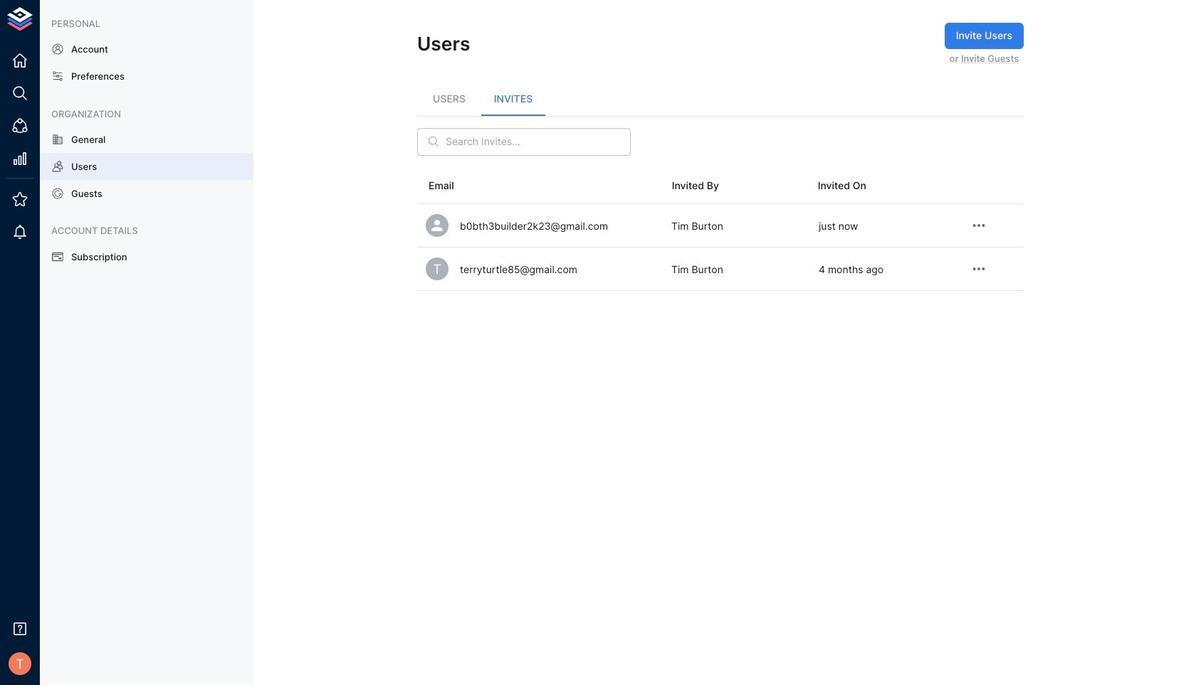 Task type: vqa. For each thing, say whether or not it's contained in the screenshot.
Tab List
yes



Task type: locate. For each thing, give the bounding box(es) containing it.
Search Invites... text field
[[446, 128, 631, 156]]

tab list
[[417, 82, 1024, 116]]



